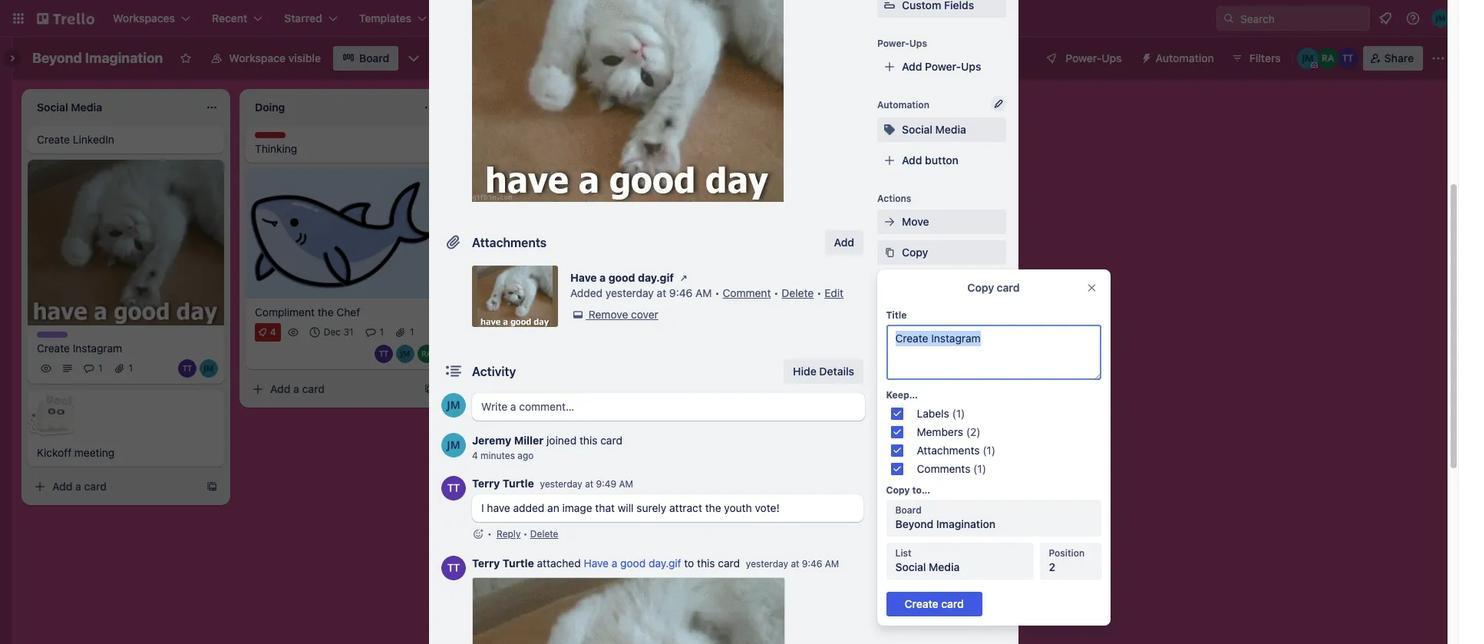Task type: vqa. For each thing, say whether or not it's contained in the screenshot.
where
no



Task type: describe. For each thing, give the bounding box(es) containing it.
yesterday at 9:49 am link
[[540, 478, 634, 490]]

color: purple, title: none image
[[37, 332, 68, 338]]

power- inside "power-ups" button
[[1066, 51, 1102, 65]]

added
[[513, 501, 545, 515]]

have a good day.gif
[[571, 271, 674, 284]]

1 vertical spatial good
[[621, 557, 646, 570]]

miller
[[514, 434, 544, 447]]

thinking
[[255, 142, 297, 155]]

Write a comment text field
[[472, 393, 866, 421]]

template
[[932, 276, 977, 290]]

create for create instagram
[[37, 342, 70, 355]]

1 horizontal spatial this
[[697, 557, 715, 570]]

add button
[[825, 230, 864, 255]]

0 vertical spatial terry turtle (terryturtle) image
[[178, 360, 197, 378]]

create for create
[[455, 12, 489, 25]]

workspace
[[229, 51, 286, 65]]

add reaction image
[[472, 527, 485, 542]]

workspace visible
[[229, 51, 321, 65]]

that
[[596, 501, 615, 515]]

minutes
[[481, 450, 515, 462]]

remove
[[589, 308, 628, 321]]

added
[[571, 286, 603, 300]]

1 horizontal spatial delete
[[782, 286, 814, 300]]

create for create linkedin
[[37, 133, 70, 146]]

members
[[918, 425, 964, 439]]

create from template… image for right add a card button
[[642, 140, 654, 152]]

1 vertical spatial (1)
[[984, 444, 996, 457]]

button
[[925, 154, 959, 167]]

another
[[727, 99, 766, 112]]

beyond imagination
[[32, 50, 163, 66]]

jeremy miller joined this card 4 minutes ago
[[472, 434, 623, 462]]

vote!
[[755, 501, 780, 515]]

make template link
[[878, 271, 1007, 296]]

1 vertical spatial day.gif
[[649, 557, 682, 570]]

details
[[820, 365, 855, 378]]

sm image for automation
[[1135, 46, 1156, 68]]

9:49
[[596, 478, 617, 490]]

position 2
[[1050, 548, 1086, 574]]

youth
[[724, 501, 752, 515]]

Dec 31 checkbox
[[305, 323, 358, 342]]

copy card
[[968, 281, 1021, 294]]

yesterday at 9:46 am link
[[746, 558, 840, 570]]

keep…
[[887, 389, 919, 401]]

0 vertical spatial (1)
[[953, 407, 966, 420]]

0 horizontal spatial power-
[[878, 38, 910, 49]]

meeting
[[74, 447, 115, 460]]

power- inside the add power-ups link
[[925, 60, 962, 73]]

to
[[685, 557, 694, 570]]

2 vertical spatial (1)
[[974, 462, 987, 475]]

copy for copy card
[[968, 281, 995, 294]]

social media
[[902, 123, 967, 136]]

archive
[[902, 314, 941, 327]]

2 vertical spatial add a card button
[[28, 475, 200, 499]]

turtle for attached
[[503, 557, 534, 570]]

activity
[[472, 365, 516, 379]]

0 horizontal spatial ups
[[910, 38, 928, 49]]

(2)
[[967, 425, 981, 439]]

sm image for archive
[[882, 313, 898, 329]]

media inside list social media
[[930, 561, 961, 574]]

1 vertical spatial add a card
[[270, 382, 325, 395]]

imagination inside board beyond imagination
[[937, 518, 997, 531]]

terry for attached
[[472, 557, 500, 570]]

chef
[[337, 305, 360, 318]]

compliment the chef
[[255, 305, 360, 318]]

0 vertical spatial good
[[609, 271, 636, 284]]

have a good day.gif link
[[584, 557, 682, 570]]

actions
[[878, 193, 912, 204]]

remove cover
[[589, 308, 659, 321]]

2
[[1050, 561, 1056, 574]]

keep… labels (1) members (2) attachments (1) comments (1)
[[887, 389, 996, 475]]

primary element
[[0, 0, 1460, 37]]

an
[[548, 501, 560, 515]]

create instagram
[[37, 342, 122, 355]]

terry turtle (terryturtle) image for terry turtle yesterday at 9:49 am
[[442, 476, 466, 501]]

reply link
[[497, 528, 521, 540]]

comment link
[[723, 286, 771, 300]]

add inside the 'add' button
[[834, 236, 855, 249]]

kickoff meeting
[[37, 447, 115, 460]]

create instagram link
[[37, 341, 215, 357]]

at inside terry turtle attached have a good day.gif to this card yesterday at 9:46 am
[[791, 558, 800, 570]]

list social media
[[896, 548, 961, 574]]

0 vertical spatial have
[[571, 271, 597, 284]]

0 horizontal spatial power-ups
[[878, 38, 928, 49]]

1 horizontal spatial add a card button
[[246, 377, 418, 401]]

1 horizontal spatial delete link
[[782, 286, 814, 300]]

add another list button
[[676, 89, 885, 123]]

add button button
[[878, 148, 1007, 173]]

0 vertical spatial day.gif
[[638, 271, 674, 284]]

copy link
[[878, 240, 1007, 265]]

automation button
[[1135, 46, 1224, 71]]

0 horizontal spatial 9:46
[[670, 286, 693, 300]]

list
[[769, 99, 784, 112]]

0 vertical spatial add a card
[[488, 139, 543, 152]]

am inside terry turtle yesterday at 9:49 am
[[619, 478, 634, 490]]

terry turtle (terryturtle) image for to this card
[[442, 556, 466, 581]]

add power-ups link
[[878, 55, 1007, 79]]

4 minutes ago link
[[472, 450, 534, 462]]

•
[[524, 528, 528, 540]]

0 vertical spatial the
[[318, 305, 334, 318]]

create from template… image for bottommost add a card button
[[206, 481, 218, 493]]

reply
[[497, 528, 521, 540]]

1 horizontal spatial at
[[657, 286, 667, 300]]

automation inside button
[[1156, 51, 1215, 65]]

kickoff meeting link
[[37, 446, 215, 461]]

show menu image
[[1432, 51, 1447, 66]]

0 horizontal spatial delete link
[[531, 528, 559, 540]]

0 vertical spatial attachments
[[472, 236, 547, 250]]

0 vertical spatial terry turtle (terryturtle) image
[[1338, 48, 1359, 69]]

to…
[[913, 485, 931, 496]]

create button
[[445, 6, 498, 31]]

labels
[[918, 407, 950, 420]]

move link
[[878, 210, 1007, 234]]

sm image up added yesterday at 9:46 am
[[677, 270, 692, 286]]

beyond inside board beyond imagination
[[896, 518, 934, 531]]

visible
[[289, 51, 321, 65]]

reply • delete
[[497, 528, 559, 540]]

open information menu image
[[1406, 11, 1422, 26]]

image
[[563, 501, 593, 515]]

social media button
[[878, 117, 1007, 142]]

0 vertical spatial share
[[1385, 51, 1415, 65]]

2 horizontal spatial add a card button
[[464, 134, 636, 158]]

added yesterday at 9:46 am
[[571, 286, 712, 300]]

create linkedin
[[37, 133, 114, 146]]

archive link
[[878, 309, 1007, 333]]

1 jeremy miller (jeremymiller198) image from the top
[[442, 393, 466, 418]]

turtle for yesterday
[[503, 477, 534, 490]]

4 inside jeremy miller joined this card 4 minutes ago
[[472, 450, 478, 462]]

ago
[[518, 450, 534, 462]]

compliment
[[255, 305, 315, 318]]

make template
[[902, 276, 977, 290]]

make
[[902, 276, 930, 290]]



Task type: locate. For each thing, give the bounding box(es) containing it.
delete
[[782, 286, 814, 300], [531, 528, 559, 540]]

share left the show menu icon at top right
[[1385, 51, 1415, 65]]

board
[[359, 51, 390, 65], [896, 505, 923, 516]]

1 vertical spatial copy
[[968, 281, 995, 294]]

0 vertical spatial power-ups
[[878, 38, 928, 49]]

0 vertical spatial media
[[936, 123, 967, 136]]

1 horizontal spatial share button
[[1364, 46, 1424, 71]]

2 horizontal spatial ups
[[1102, 51, 1122, 65]]

ups up add power-ups
[[910, 38, 928, 49]]

jeremy miller (jeremymiller198) image right create from template… image
[[442, 393, 466, 418]]

sm image right the 'add' button
[[882, 245, 898, 260]]

terry
[[472, 477, 500, 490], [472, 557, 500, 570]]

search image
[[1223, 12, 1236, 25]]

turtle up added
[[503, 477, 534, 490]]

power-ups button
[[1035, 46, 1132, 71]]

board down the copy to…
[[896, 505, 923, 516]]

ruby anderson (rubyanderson7) image
[[1318, 48, 1339, 69], [418, 345, 436, 363]]

1 vertical spatial delete link
[[531, 528, 559, 540]]

2 vertical spatial terry turtle (terryturtle) image
[[442, 556, 466, 581]]

yesterday inside terry turtle yesterday at 9:49 am
[[540, 478, 583, 490]]

sm image left social media at the top of the page
[[882, 122, 898, 137]]

2 vertical spatial create
[[37, 342, 70, 355]]

sm image for make template
[[882, 276, 898, 291]]

thoughts
[[255, 132, 297, 144]]

0 horizontal spatial beyond
[[32, 50, 82, 66]]

1 vertical spatial beyond
[[896, 518, 934, 531]]

1 horizontal spatial am
[[696, 286, 712, 300]]

yesterday down vote!
[[746, 558, 789, 570]]

copy inside copy link
[[902, 246, 929, 259]]

copy up make
[[902, 246, 929, 259]]

4 down jeremy
[[472, 450, 478, 462]]

board left customize views icon
[[359, 51, 390, 65]]

joined
[[547, 434, 577, 447]]

4 down compliment
[[270, 326, 276, 338]]

social down list
[[896, 561, 927, 574]]

create linkedin link
[[37, 132, 215, 147]]

add inside add button button
[[902, 154, 923, 167]]

1 horizontal spatial power-
[[925, 60, 962, 73]]

star or unstar board image
[[180, 52, 192, 65]]

2 vertical spatial add a card
[[52, 480, 107, 493]]

sm image inside social media button
[[882, 122, 898, 137]]

turtle
[[503, 477, 534, 490], [503, 557, 534, 570]]

delete right •
[[531, 528, 559, 540]]

this right the to
[[697, 557, 715, 570]]

0 horizontal spatial share button
[[878, 339, 1007, 364]]

2 turtle from the top
[[503, 557, 534, 570]]

1 horizontal spatial board
[[896, 505, 923, 516]]

comments
[[918, 462, 971, 475]]

1 horizontal spatial power-ups
[[1066, 51, 1122, 65]]

1 vertical spatial social
[[896, 561, 927, 574]]

1 vertical spatial media
[[930, 561, 961, 574]]

automation
[[1156, 51, 1215, 65], [878, 99, 930, 111]]

2 jeremy miller (jeremymiller198) image from the top
[[442, 433, 466, 458]]

0 horizontal spatial add a card button
[[28, 475, 200, 499]]

1 horizontal spatial 4
[[472, 450, 478, 462]]

2 horizontal spatial yesterday
[[746, 558, 789, 570]]

1 vertical spatial turtle
[[503, 557, 534, 570]]

2 terry from the top
[[472, 557, 500, 570]]

0 horizontal spatial attachments
[[472, 236, 547, 250]]

jeremy miller (jeremymiller198) image left jeremy
[[442, 433, 466, 458]]

have right attached
[[584, 557, 609, 570]]

power-ups
[[878, 38, 928, 49], [1066, 51, 1122, 65]]

copy left to…
[[887, 485, 911, 496]]

day.gif left the to
[[649, 557, 682, 570]]

attached
[[537, 557, 581, 570]]

this
[[580, 434, 598, 447], [697, 557, 715, 570]]

imagination left "star or unstar board" icon
[[85, 50, 163, 66]]

dec
[[324, 326, 341, 338]]

ups up social media button
[[962, 60, 982, 73]]

i
[[482, 501, 484, 515]]

add another list
[[703, 99, 784, 112]]

delete link right •
[[531, 528, 559, 540]]

ups
[[910, 38, 928, 49], [1102, 51, 1122, 65], [962, 60, 982, 73]]

0 horizontal spatial automation
[[878, 99, 930, 111]]

ruby anderson (rubyanderson7) image down the search 'field'
[[1318, 48, 1339, 69]]

3 sm image from the top
[[882, 276, 898, 291]]

Create Instagram text field
[[887, 325, 1102, 380]]

am inside terry turtle attached have a good day.gif to this card yesterday at 9:46 am
[[825, 558, 840, 570]]

board beyond imagination
[[896, 505, 997, 531]]

good up added yesterday at 9:46 am
[[609, 271, 636, 284]]

1 vertical spatial the
[[706, 501, 722, 515]]

sm image left make
[[882, 276, 898, 291]]

instagram
[[73, 342, 122, 355]]

9:46 inside terry turtle attached have a good day.gif to this card yesterday at 9:46 am
[[802, 558, 823, 570]]

0 horizontal spatial at
[[585, 478, 594, 490]]

1 vertical spatial this
[[697, 557, 715, 570]]

1 horizontal spatial create from template… image
[[642, 140, 654, 152]]

delete link
[[782, 286, 814, 300], [531, 528, 559, 540]]

share button
[[1364, 46, 1424, 71], [878, 339, 1007, 364]]

color: bold red, title: "thoughts" element
[[255, 132, 297, 144]]

share button down 0 notifications image
[[1364, 46, 1424, 71]]

0 vertical spatial this
[[580, 434, 598, 447]]

sm image
[[1135, 46, 1156, 68], [882, 214, 898, 230], [677, 270, 692, 286], [571, 307, 586, 323]]

4
[[270, 326, 276, 338], [472, 450, 478, 462]]

am right 9:49
[[619, 478, 634, 490]]

1 vertical spatial have
[[584, 557, 609, 570]]

position
[[1050, 548, 1086, 559]]

create inside 'link'
[[37, 342, 70, 355]]

yesterday up an at bottom left
[[540, 478, 583, 490]]

delete link left edit in the right of the page
[[782, 286, 814, 300]]

0 notifications image
[[1377, 9, 1395, 28]]

at inside terry turtle yesterday at 9:49 am
[[585, 478, 594, 490]]

add a card
[[488, 139, 543, 152], [270, 382, 325, 395], [52, 480, 107, 493]]

edit
[[825, 286, 844, 300]]

4 sm image from the top
[[882, 313, 898, 329]]

dec 31
[[324, 326, 354, 338]]

a
[[512, 139, 518, 152], [600, 271, 606, 284], [293, 382, 299, 395], [75, 480, 81, 493], [612, 557, 618, 570]]

1 horizontal spatial attachments
[[918, 444, 981, 457]]

0 vertical spatial add a card button
[[464, 134, 636, 158]]

copy to…
[[887, 485, 931, 496]]

1 vertical spatial terry
[[472, 557, 500, 570]]

day.gif up added yesterday at 9:46 am
[[638, 271, 674, 284]]

0 vertical spatial share button
[[1364, 46, 1424, 71]]

add button
[[902, 154, 959, 167]]

imagination up list social media
[[937, 518, 997, 531]]

cover
[[631, 308, 659, 321]]

copy for copy
[[902, 246, 929, 259]]

1 vertical spatial add a card button
[[246, 377, 418, 401]]

0 horizontal spatial create from template… image
[[206, 481, 218, 493]]

1 horizontal spatial automation
[[1156, 51, 1215, 65]]

share down archive
[[902, 345, 932, 358]]

add power-ups
[[902, 60, 982, 73]]

0 vertical spatial turtle
[[503, 477, 534, 490]]

0 vertical spatial social
[[902, 123, 933, 136]]

ruby anderson (rubyanderson7) image up create from template… image
[[418, 345, 436, 363]]

Board name text field
[[25, 46, 171, 71]]

workspace visible button
[[202, 46, 330, 71]]

filters
[[1250, 51, 1282, 65]]

0 vertical spatial imagination
[[85, 50, 163, 66]]

social
[[902, 123, 933, 136], [896, 561, 927, 574]]

0 horizontal spatial ruby anderson (rubyanderson7) image
[[418, 345, 436, 363]]

ups left automation button
[[1102, 51, 1122, 65]]

ups inside button
[[1102, 51, 1122, 65]]

0 horizontal spatial share
[[902, 345, 932, 358]]

0 vertical spatial ruby anderson (rubyanderson7) image
[[1318, 48, 1339, 69]]

1 vertical spatial terry turtle (terryturtle) image
[[442, 476, 466, 501]]

0 horizontal spatial terry turtle (terryturtle) image
[[375, 345, 393, 363]]

create from template… image
[[642, 140, 654, 152], [206, 481, 218, 493]]

2 sm image from the top
[[882, 245, 898, 260]]

imagination inside text field
[[85, 50, 163, 66]]

0 vertical spatial board
[[359, 51, 390, 65]]

0 vertical spatial beyond
[[32, 50, 82, 66]]

attachments
[[472, 236, 547, 250], [918, 444, 981, 457]]

0 vertical spatial create from template… image
[[642, 140, 654, 152]]

copy for copy to…
[[887, 485, 911, 496]]

add
[[902, 60, 923, 73], [703, 99, 724, 112], [488, 139, 509, 152], [902, 154, 923, 167], [834, 236, 855, 249], [270, 382, 291, 395], [52, 480, 73, 493]]

yesterday inside terry turtle attached have a good day.gif to this card yesterday at 9:46 am
[[746, 558, 789, 570]]

sm image down added
[[571, 307, 586, 323]]

0 vertical spatial 4
[[270, 326, 276, 338]]

automation left filters button
[[1156, 51, 1215, 65]]

share
[[1385, 51, 1415, 65], [902, 345, 932, 358]]

board for board beyond imagination
[[896, 505, 923, 516]]

filters button
[[1227, 46, 1286, 71]]

0 horizontal spatial add a card
[[52, 480, 107, 493]]

back to home image
[[37, 6, 94, 31]]

beyond down back to home image
[[32, 50, 82, 66]]

good
[[609, 271, 636, 284], [621, 557, 646, 570]]

attract
[[670, 501, 703, 515]]

have up added
[[571, 271, 597, 284]]

0 horizontal spatial delete
[[531, 528, 559, 540]]

am left "comment"
[[696, 286, 712, 300]]

2 horizontal spatial am
[[825, 558, 840, 570]]

terry down the add reaction icon
[[472, 557, 500, 570]]

copy up archive link
[[968, 281, 995, 294]]

sm image inside archive link
[[882, 313, 898, 329]]

1 vertical spatial create from template… image
[[206, 481, 218, 493]]

create inside button
[[455, 12, 489, 25]]

sm image inside copy link
[[882, 245, 898, 260]]

add inside add another list button
[[703, 99, 724, 112]]

terry up i
[[472, 477, 500, 490]]

board for board
[[359, 51, 390, 65]]

hide details
[[793, 365, 855, 378]]

sm image down actions
[[882, 214, 898, 230]]

terry turtle (terryturtle) image
[[178, 360, 197, 378], [442, 476, 466, 501], [442, 556, 466, 581]]

1 vertical spatial yesterday
[[540, 478, 583, 490]]

have
[[571, 271, 597, 284], [584, 557, 609, 570]]

linkedin
[[73, 133, 114, 146]]

move
[[902, 215, 930, 228]]

this inside jeremy miller joined this card 4 minutes ago
[[580, 434, 598, 447]]

media up button
[[936, 123, 967, 136]]

share button down archive link
[[878, 339, 1007, 364]]

attachments inside keep… labels (1) members (2) attachments (1) comments (1)
[[918, 444, 981, 457]]

1 horizontal spatial share
[[1385, 51, 1415, 65]]

at
[[657, 286, 667, 300], [585, 478, 594, 490], [791, 558, 800, 570]]

am left list
[[825, 558, 840, 570]]

1 vertical spatial share button
[[878, 339, 1007, 364]]

1 vertical spatial create
[[37, 133, 70, 146]]

terry turtle attached have a good day.gif to this card yesterday at 9:46 am
[[472, 557, 840, 570]]

0 vertical spatial jeremy miller (jeremymiller198) image
[[442, 393, 466, 418]]

hide details link
[[784, 359, 864, 384]]

beyond up list
[[896, 518, 934, 531]]

sm image right "power-ups" button
[[1135, 46, 1156, 68]]

1 vertical spatial power-ups
[[1066, 51, 1122, 65]]

1 horizontal spatial yesterday
[[606, 286, 654, 300]]

media down board beyond imagination
[[930, 561, 961, 574]]

2 vertical spatial copy
[[887, 485, 911, 496]]

kickoff
[[37, 447, 72, 460]]

board inside board beyond imagination
[[896, 505, 923, 516]]

2 horizontal spatial power-
[[1066, 51, 1102, 65]]

1 horizontal spatial ups
[[962, 60, 982, 73]]

31
[[344, 326, 354, 338]]

the up dec
[[318, 305, 334, 318]]

i have added an image that will surely attract the youth vote!
[[482, 501, 780, 515]]

(1)
[[953, 407, 966, 420], [984, 444, 996, 457], [974, 462, 987, 475]]

delete left edit in the right of the page
[[782, 286, 814, 300]]

1 vertical spatial am
[[619, 478, 634, 490]]

sm image
[[882, 122, 898, 137], [882, 245, 898, 260], [882, 276, 898, 291], [882, 313, 898, 329]]

sm image inside automation button
[[1135, 46, 1156, 68]]

social inside list social media
[[896, 561, 927, 574]]

1 horizontal spatial 9:46
[[802, 558, 823, 570]]

1 terry from the top
[[472, 477, 500, 490]]

0 horizontal spatial this
[[580, 434, 598, 447]]

customize views image
[[406, 51, 422, 66]]

0 horizontal spatial yesterday
[[540, 478, 583, 490]]

sm image left archive
[[882, 313, 898, 329]]

1 horizontal spatial ruby anderson (rubyanderson7) image
[[1318, 48, 1339, 69]]

sm image for move
[[882, 214, 898, 230]]

create from template… image
[[424, 383, 436, 395]]

the
[[318, 305, 334, 318], [706, 501, 722, 515]]

sm image for copy
[[882, 245, 898, 260]]

sm image inside the move link
[[882, 214, 898, 230]]

0 vertical spatial copy
[[902, 246, 929, 259]]

turtle down •
[[503, 557, 534, 570]]

jeremy miller (jeremymiller198) image
[[1432, 9, 1451, 28], [1298, 48, 1319, 69], [396, 345, 415, 363], [200, 360, 218, 378]]

0 vertical spatial delete link
[[782, 286, 814, 300]]

1 vertical spatial terry turtle (terryturtle) image
[[375, 345, 393, 363]]

this right joined
[[580, 434, 598, 447]]

thoughts thinking
[[255, 132, 297, 155]]

power-
[[878, 38, 910, 49], [1066, 51, 1102, 65], [925, 60, 962, 73]]

1 sm image from the top
[[882, 122, 898, 137]]

beyond inside text field
[[32, 50, 82, 66]]

0 vertical spatial delete
[[782, 286, 814, 300]]

the left youth
[[706, 501, 722, 515]]

1 vertical spatial delete
[[531, 528, 559, 540]]

yesterday down have a good day.gif
[[606, 286, 654, 300]]

board link
[[333, 46, 399, 71]]

1 turtle from the top
[[503, 477, 534, 490]]

terry turtle (terryturtle) image
[[1338, 48, 1359, 69], [375, 345, 393, 363]]

list
[[896, 548, 912, 559]]

media inside button
[[936, 123, 967, 136]]

have
[[487, 501, 511, 515]]

1
[[380, 326, 384, 338], [410, 326, 414, 338], [98, 363, 103, 374], [129, 363, 133, 374]]

sm image for remove cover
[[571, 307, 586, 323]]

compliment the chef link
[[255, 305, 433, 320]]

card
[[520, 139, 543, 152], [998, 281, 1021, 294], [302, 382, 325, 395], [601, 434, 623, 447], [84, 480, 107, 493], [718, 557, 740, 570]]

power-ups inside button
[[1066, 51, 1122, 65]]

have\_a\_good\_day.gif image
[[472, 0, 784, 202]]

1 vertical spatial 4
[[472, 450, 478, 462]]

good down i have added an image that will surely attract the youth vote!
[[621, 557, 646, 570]]

automation up social media at the top of the page
[[878, 99, 930, 111]]

social up add button
[[902, 123, 933, 136]]

jeremy miller (jeremymiller198) image
[[442, 393, 466, 418], [442, 433, 466, 458]]

9:46
[[670, 286, 693, 300], [802, 558, 823, 570]]

Search field
[[1236, 7, 1370, 30]]

social inside button
[[902, 123, 933, 136]]

1 vertical spatial ruby anderson (rubyanderson7) image
[[418, 345, 436, 363]]

edit link
[[825, 286, 844, 300]]

card inside jeremy miller joined this card 4 minutes ago
[[601, 434, 623, 447]]

2 vertical spatial am
[[825, 558, 840, 570]]

None submit
[[887, 592, 983, 617]]

0 horizontal spatial board
[[359, 51, 390, 65]]

1 vertical spatial at
[[585, 478, 594, 490]]

jeremy
[[472, 434, 512, 447]]

terry for yesterday
[[472, 477, 500, 490]]

comment
[[723, 286, 771, 300]]

sm image inside make template link
[[882, 276, 898, 291]]

0 vertical spatial am
[[696, 286, 712, 300]]



